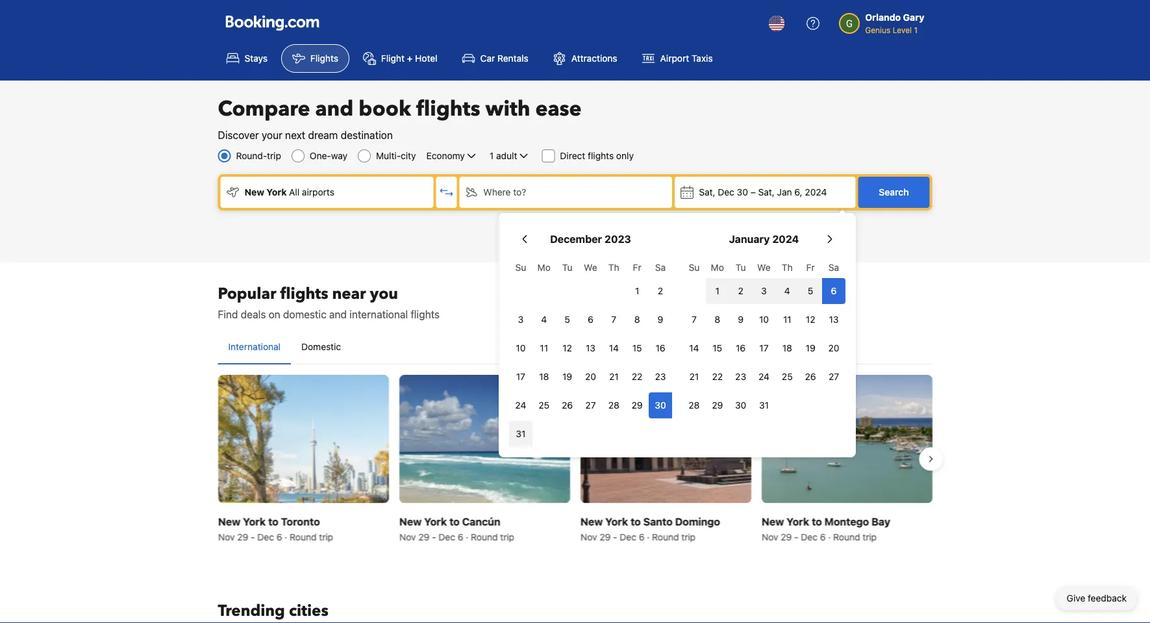 Task type: describe. For each thing, give the bounding box(es) containing it.
you
[[370, 283, 398, 304]]

11 for 11 december 2023 checkbox
[[540, 343, 548, 353]]

29 inside option
[[632, 400, 643, 411]]

- inside new york to montego bay nov 29 - dec 6 · round trip
[[794, 531, 799, 542]]

2 December 2023 checkbox
[[649, 278, 672, 304]]

6 right 5 december 2023 option
[[588, 314, 594, 325]]

29 inside "new york to cancún nov 29 - dec 6 · round trip"
[[418, 531, 429, 542]]

10 December 2023 checkbox
[[509, 335, 533, 361]]

airport taxis link
[[631, 44, 724, 73]]

9 December 2023 checkbox
[[649, 307, 672, 333]]

cancún
[[462, 515, 500, 527]]

flights left only
[[588, 150, 614, 161]]

new york to montego bay image
[[762, 375, 933, 503]]

5 cell
[[799, 275, 823, 304]]

21 December 2023 checkbox
[[603, 364, 626, 390]]

where to?
[[484, 187, 526, 198]]

10 for 10 january 2024 option at right
[[759, 314, 769, 325]]

5 December 2023 checkbox
[[556, 307, 579, 333]]

car rentals link
[[451, 44, 540, 73]]

region containing new york to toronto
[[208, 370, 943, 548]]

new york to cancún image
[[399, 375, 570, 503]]

level
[[893, 25, 912, 34]]

4 January 2024 checkbox
[[776, 278, 799, 304]]

flights
[[311, 53, 338, 64]]

20 for 20 checkbox
[[585, 371, 596, 382]]

8 for 8 option
[[715, 314, 721, 325]]

23 December 2023 checkbox
[[649, 364, 672, 390]]

to for toronto
[[268, 515, 278, 527]]

one-
[[310, 150, 331, 161]]

1 adult
[[490, 150, 517, 161]]

new york to santo domingo image
[[580, 375, 751, 503]]

attractions
[[572, 53, 618, 64]]

6 inside new york to montego bay nov 29 - dec 6 · round trip
[[820, 531, 826, 542]]

only
[[617, 150, 634, 161]]

way
[[331, 150, 348, 161]]

5 for 5 checkbox
[[808, 286, 814, 296]]

december 2023
[[550, 233, 631, 245]]

compare
[[218, 95, 310, 123]]

dec inside dropdown button
[[718, 187, 735, 198]]

taxis
[[692, 53, 713, 64]]

trip inside "new york to cancún nov 29 - dec 6 · round trip"
[[500, 531, 514, 542]]

adult
[[496, 150, 517, 161]]

feedback
[[1088, 593, 1127, 604]]

new york to santo domingo nov 29 - dec 6 · round trip
[[580, 515, 720, 542]]

domingo
[[675, 515, 720, 527]]

book
[[359, 95, 411, 123]]

22 for 22 december 2023 "checkbox"
[[632, 371, 643, 382]]

compare and book flights with ease discover your next dream destination
[[218, 95, 582, 141]]

international
[[350, 308, 408, 321]]

29 inside option
[[712, 400, 723, 411]]

29 inside 'new york to toronto nov 29 - dec 6 · round trip'
[[237, 531, 248, 542]]

–
[[751, 187, 756, 198]]

1 December 2023 checkbox
[[626, 278, 649, 304]]

domestic
[[301, 341, 341, 352]]

round-trip
[[236, 150, 281, 161]]

1 left 2 option
[[635, 286, 640, 296]]

16 for 16 checkbox
[[736, 343, 746, 353]]

7 for 7 option
[[692, 314, 697, 325]]

27 January 2024 checkbox
[[823, 364, 846, 390]]

4 cell
[[776, 275, 799, 304]]

6 inside cell
[[831, 286, 837, 296]]

fr for 2024
[[807, 262, 815, 273]]

su for december
[[516, 262, 526, 273]]

3 for 3 january 2024 option at the top right of the page
[[762, 286, 767, 296]]

trending cities
[[218, 600, 329, 622]]

- inside 'new york to toronto nov 29 - dec 6 · round trip'
[[251, 531, 255, 542]]

popular
[[218, 283, 276, 304]]

grid for december
[[509, 255, 672, 447]]

30 January 2024 checkbox
[[729, 392, 753, 418]]

new for new york to santo domingo
[[580, 515, 603, 527]]

tab list containing international
[[218, 330, 933, 365]]

29 January 2024 checkbox
[[706, 392, 729, 418]]

mo for january
[[711, 262, 724, 273]]

dec inside "new york to cancún nov 29 - dec 6 · round trip"
[[438, 531, 455, 542]]

6 inside 'new york to toronto nov 29 - dec 6 · round trip'
[[276, 531, 282, 542]]

2023
[[605, 233, 631, 245]]

21 for 21 december 2023 checkbox
[[609, 371, 619, 382]]

12 January 2024 checkbox
[[799, 307, 823, 333]]

· inside new york to santo domingo nov 29 - dec 6 · round trip
[[647, 531, 650, 542]]

to for santo
[[631, 515, 641, 527]]

31 for 31 january 2024 option
[[759, 400, 769, 411]]

economy
[[427, 150, 465, 161]]

and inside popular flights near you find deals on domestic and international flights
[[329, 308, 347, 321]]

· inside "new york to cancún nov 29 - dec 6 · round trip"
[[466, 531, 468, 542]]

30 inside dropdown button
[[737, 187, 748, 198]]

mo for december
[[538, 262, 551, 273]]

flights link
[[281, 44, 349, 73]]

domestic button
[[291, 330, 352, 364]]

3 for '3' option
[[518, 314, 524, 325]]

8 December 2023 checkbox
[[626, 307, 649, 333]]

city
[[401, 150, 416, 161]]

19 December 2023 checkbox
[[556, 364, 579, 390]]

11 for 11 january 2024 option
[[784, 314, 792, 325]]

13 December 2023 checkbox
[[579, 335, 603, 361]]

to?
[[513, 187, 526, 198]]

direct flights only
[[560, 150, 634, 161]]

direct
[[560, 150, 586, 161]]

york for montego
[[787, 515, 809, 527]]

tu for december
[[562, 262, 573, 273]]

16 for 16 'checkbox'
[[656, 343, 666, 353]]

york for santo
[[605, 515, 628, 527]]

where
[[484, 187, 511, 198]]

jan
[[777, 187, 792, 198]]

we for december
[[584, 262, 598, 273]]

1 cell
[[706, 275, 729, 304]]

hotel
[[415, 53, 438, 64]]

nov inside "new york to cancún nov 29 - dec 6 · round trip"
[[399, 531, 416, 542]]

nov inside new york to montego bay nov 29 - dec 6 · round trip
[[762, 531, 778, 542]]

international
[[228, 341, 281, 352]]

give feedback
[[1067, 593, 1127, 604]]

18 December 2023 checkbox
[[533, 364, 556, 390]]

airport taxis
[[660, 53, 713, 64]]

17 December 2023 checkbox
[[509, 364, 533, 390]]

10 for 10 checkbox
[[516, 343, 526, 353]]

· inside new york to montego bay nov 29 - dec 6 · round trip
[[828, 531, 831, 542]]

on
[[269, 308, 280, 321]]

with
[[486, 95, 530, 123]]

new york to montego bay nov 29 - dec 6 · round trip
[[762, 515, 890, 542]]

5 January 2024 checkbox
[[799, 278, 823, 304]]

1 inside dropdown button
[[490, 150, 494, 161]]

car rentals
[[481, 53, 529, 64]]

dream
[[308, 129, 338, 141]]

cities
[[289, 600, 329, 622]]

3 January 2024 checkbox
[[753, 278, 776, 304]]

6 January 2024 checkbox
[[823, 278, 846, 304]]

gary
[[904, 12, 925, 23]]

trip inside 'new york to toronto nov 29 - dec 6 · round trip'
[[319, 531, 333, 542]]

22 January 2024 checkbox
[[706, 364, 729, 390]]

2 sat, from the left
[[759, 187, 775, 198]]

30 December 2023 checkbox
[[649, 392, 672, 418]]

17 January 2024 checkbox
[[753, 335, 776, 361]]

28 for 28 january 2024 option
[[689, 400, 700, 411]]

2 cell
[[729, 275, 753, 304]]

multi-
[[376, 150, 401, 161]]

11 January 2024 checkbox
[[776, 307, 799, 333]]

26 for 26 december 2023 option
[[562, 400, 573, 411]]

30 for 30 december 2023 option
[[655, 400, 666, 411]]

1 inside cell
[[716, 286, 720, 296]]

stays
[[245, 53, 268, 64]]

new york to cancún nov 29 - dec 6 · round trip
[[399, 515, 514, 542]]

19 for the 19 option
[[806, 343, 816, 353]]

2 for 2 january 2024 "checkbox" on the top of the page
[[738, 286, 744, 296]]

trip inside new york to montego bay nov 29 - dec 6 · round trip
[[863, 531, 877, 542]]

24 for 24 december 2023 "option"
[[515, 400, 527, 411]]

toronto
[[281, 515, 320, 527]]

11 December 2023 checkbox
[[533, 335, 556, 361]]

29 inside new york to montego bay nov 29 - dec 6 · round trip
[[781, 531, 792, 542]]

genius
[[866, 25, 891, 34]]

1 sat, from the left
[[699, 187, 716, 198]]

31 December 2023 checkbox
[[509, 421, 533, 447]]

new york to toronto nov 29 - dec 6 · round trip
[[218, 515, 333, 542]]

6 December 2023 checkbox
[[579, 307, 603, 333]]

find
[[218, 308, 238, 321]]

sat, dec 30 – sat, jan 6, 2024
[[699, 187, 827, 198]]

trip inside new york to santo domingo nov 29 - dec 6 · round trip
[[681, 531, 696, 542]]

new for new york to toronto
[[218, 515, 240, 527]]

car
[[481, 53, 495, 64]]

6,
[[795, 187, 803, 198]]

14 January 2024 checkbox
[[683, 335, 706, 361]]

1 inside the orlando gary genius level 1
[[914, 25, 918, 34]]

airport
[[660, 53, 690, 64]]

january 2024
[[729, 233, 799, 245]]

- inside "new york to cancún nov 29 - dec 6 · round trip"
[[432, 531, 436, 542]]

17 for 17 option at right bottom
[[760, 343, 769, 353]]

attractions link
[[542, 44, 629, 73]]

we for january
[[758, 262, 771, 273]]

8 January 2024 checkbox
[[706, 307, 729, 333]]

your
[[262, 129, 283, 141]]

destination
[[341, 129, 393, 141]]

where to? button
[[460, 177, 673, 208]]

december
[[550, 233, 602, 245]]

19 for "19" checkbox
[[563, 371, 572, 382]]

20 December 2023 checkbox
[[579, 364, 603, 390]]

new for new york to cancún
[[399, 515, 422, 527]]

· inside 'new york to toronto nov 29 - dec 6 · round trip'
[[284, 531, 287, 542]]

15 for 15 december 2023 option
[[633, 343, 642, 353]]

round inside 'new york to toronto nov 29 - dec 6 · round trip'
[[289, 531, 316, 542]]

new for new york
[[245, 187, 264, 198]]

8 for 8 december 2023 option
[[635, 314, 640, 325]]

2 January 2024 checkbox
[[729, 278, 753, 304]]

flight
[[381, 53, 405, 64]]

23 January 2024 checkbox
[[729, 364, 753, 390]]

stays link
[[215, 44, 279, 73]]

6 cell
[[823, 275, 846, 304]]

22 December 2023 checkbox
[[626, 364, 649, 390]]

new york to toronto image
[[218, 375, 389, 503]]



Task type: locate. For each thing, give the bounding box(es) containing it.
1 vertical spatial 4
[[541, 314, 547, 325]]

to inside new york to santo domingo nov 29 - dec 6 · round trip
[[631, 515, 641, 527]]

25 January 2024 checkbox
[[776, 364, 799, 390]]

sat,
[[699, 187, 716, 198], [759, 187, 775, 198]]

we
[[584, 262, 598, 273], [758, 262, 771, 273]]

new for new york to montego bay
[[762, 515, 784, 527]]

flights
[[416, 95, 480, 123], [588, 150, 614, 161], [280, 283, 328, 304], [411, 308, 440, 321]]

13 left 14 december 2023 option
[[586, 343, 596, 353]]

2 · from the left
[[466, 531, 468, 542]]

0 horizontal spatial sat,
[[699, 187, 716, 198]]

to inside 'new york to toronto nov 29 - dec 6 · round trip'
[[268, 515, 278, 527]]

grid for january
[[683, 255, 846, 418]]

0 vertical spatial 31
[[759, 400, 769, 411]]

flight + hotel link
[[352, 44, 449, 73]]

0 horizontal spatial th
[[609, 262, 620, 273]]

dec inside new york to santo domingo nov 29 - dec 6 · round trip
[[620, 531, 636, 542]]

new inside 'new york to toronto nov 29 - dec 6 · round trip'
[[218, 515, 240, 527]]

0 horizontal spatial sa
[[655, 262, 666, 273]]

19 inside option
[[806, 343, 816, 353]]

6 down cancún
[[458, 531, 463, 542]]

york left santo
[[605, 515, 628, 527]]

1 sa from the left
[[655, 262, 666, 273]]

16 December 2023 checkbox
[[649, 335, 672, 361]]

rentals
[[498, 53, 529, 64]]

24 inside option
[[759, 371, 770, 382]]

23 inside option
[[655, 371, 666, 382]]

2 15 from the left
[[713, 343, 723, 353]]

new inside new york to santo domingo nov 29 - dec 6 · round trip
[[580, 515, 603, 527]]

15 December 2023 checkbox
[[626, 335, 649, 361]]

1 horizontal spatial sa
[[829, 262, 840, 273]]

1 horizontal spatial 21
[[690, 371, 699, 382]]

15 inside option
[[713, 343, 723, 353]]

7 January 2024 checkbox
[[683, 307, 706, 333]]

0 vertical spatial 18
[[783, 343, 793, 353]]

0 horizontal spatial 26
[[562, 400, 573, 411]]

2 to from the left
[[449, 515, 460, 527]]

trip
[[267, 150, 281, 161], [319, 531, 333, 542], [500, 531, 514, 542], [681, 531, 696, 542], [863, 531, 877, 542]]

trending
[[218, 600, 285, 622]]

york inside 'new york to toronto nov 29 - dec 6 · round trip'
[[243, 515, 266, 527]]

0 horizontal spatial 5
[[565, 314, 570, 325]]

13
[[829, 314, 839, 325], [586, 343, 596, 353]]

· down cancún
[[466, 531, 468, 542]]

28 for "28" option
[[609, 400, 620, 411]]

1 horizontal spatial 20
[[829, 343, 840, 353]]

21 left the 22 checkbox
[[690, 371, 699, 382]]

1 horizontal spatial 27
[[829, 371, 839, 382]]

round inside new york to montego bay nov 29 - dec 6 · round trip
[[833, 531, 860, 542]]

24 January 2024 checkbox
[[753, 364, 776, 390]]

1 vertical spatial 31
[[516, 428, 526, 439]]

0 horizontal spatial 17
[[516, 371, 526, 382]]

sat, right –
[[759, 187, 775, 198]]

26 right 25 option
[[562, 400, 573, 411]]

to left montego
[[812, 515, 822, 527]]

2 right 1 january 2024 checkbox
[[738, 286, 744, 296]]

27
[[829, 371, 839, 382], [586, 400, 596, 411]]

17 left 18 december 2023 'option'
[[516, 371, 526, 382]]

0 vertical spatial 4
[[785, 286, 791, 296]]

18 right 17 december 2023 option
[[539, 371, 549, 382]]

1 horizontal spatial 10
[[759, 314, 769, 325]]

7 left 8 option
[[692, 314, 697, 325]]

0 horizontal spatial 12
[[563, 343, 572, 353]]

13 inside option
[[829, 314, 839, 325]]

2 tu from the left
[[736, 262, 746, 273]]

grid
[[509, 255, 672, 447], [683, 255, 846, 418]]

to left toronto
[[268, 515, 278, 527]]

18 right 17 option at right bottom
[[783, 343, 793, 353]]

4 inside 'option'
[[785, 286, 791, 296]]

1 vertical spatial 3
[[518, 314, 524, 325]]

2
[[658, 286, 663, 296], [738, 286, 744, 296]]

0 vertical spatial 17
[[760, 343, 769, 353]]

4 round from the left
[[833, 531, 860, 542]]

2 21 from the left
[[690, 371, 699, 382]]

round down toronto
[[289, 531, 316, 542]]

0 horizontal spatial 18
[[539, 371, 549, 382]]

11 inside checkbox
[[540, 343, 548, 353]]

7 left 8 december 2023 option
[[612, 314, 617, 325]]

2024 inside dropdown button
[[805, 187, 827, 198]]

to inside new york to montego bay nov 29 - dec 6 · round trip
[[812, 515, 822, 527]]

1 su from the left
[[516, 262, 526, 273]]

12 inside 12 option
[[806, 314, 816, 325]]

2 7 from the left
[[692, 314, 697, 325]]

20 inside option
[[829, 343, 840, 353]]

1 15 from the left
[[633, 343, 642, 353]]

1 horizontal spatial 7
[[692, 314, 697, 325]]

2 fr from the left
[[807, 262, 815, 273]]

5 for 5 december 2023 option
[[565, 314, 570, 325]]

16 right 15 december 2023 option
[[656, 343, 666, 353]]

flight + hotel
[[381, 53, 438, 64]]

2 round from the left
[[471, 531, 498, 542]]

montego
[[825, 515, 869, 527]]

1 · from the left
[[284, 531, 287, 542]]

21 for 21 january 2024 option
[[690, 371, 699, 382]]

8
[[635, 314, 640, 325], [715, 314, 721, 325]]

23 for 23 option
[[736, 371, 747, 382]]

trip down your
[[267, 150, 281, 161]]

and inside compare and book flights with ease discover your next dream destination
[[315, 95, 354, 123]]

1 23 from the left
[[655, 371, 666, 382]]

airports
[[302, 187, 335, 198]]

26 right 25 checkbox
[[805, 371, 816, 382]]

17 left "18 january 2024" option
[[760, 343, 769, 353]]

27 right 26 december 2023 option
[[586, 400, 596, 411]]

17
[[760, 343, 769, 353], [516, 371, 526, 382]]

2 we from the left
[[758, 262, 771, 273]]

3 inside cell
[[762, 286, 767, 296]]

sat, dec 30 – sat, jan 6, 2024 button
[[675, 177, 856, 208]]

1 horizontal spatial 24
[[759, 371, 770, 382]]

25 right 24 december 2023 "option"
[[539, 400, 550, 411]]

21 January 2024 checkbox
[[683, 364, 706, 390]]

4 December 2023 checkbox
[[533, 307, 556, 333]]

28 January 2024 checkbox
[[683, 392, 706, 418]]

1 th from the left
[[609, 262, 620, 273]]

3 · from the left
[[647, 531, 650, 542]]

0 horizontal spatial su
[[516, 262, 526, 273]]

1 vertical spatial 5
[[565, 314, 570, 325]]

22 for the 22 checkbox
[[712, 371, 723, 382]]

york for toronto
[[243, 515, 266, 527]]

york left toronto
[[243, 515, 266, 527]]

york inside "new york to cancún nov 29 - dec 6 · round trip"
[[424, 515, 447, 527]]

19 right 18 december 2023 'option'
[[563, 371, 572, 382]]

1 14 from the left
[[609, 343, 619, 353]]

12 for 12 december 2023 option
[[563, 343, 572, 353]]

1 vertical spatial 19
[[563, 371, 572, 382]]

2 th from the left
[[782, 262, 793, 273]]

0 vertical spatial 5
[[808, 286, 814, 296]]

2024 right january
[[773, 233, 799, 245]]

25 right 24 option
[[782, 371, 793, 382]]

0 vertical spatial 27
[[829, 371, 839, 382]]

28 left 29 january 2024 option
[[689, 400, 700, 411]]

york left the all
[[267, 187, 287, 198]]

13 inside "option"
[[586, 343, 596, 353]]

4 right 3 january 2024 option at the top right of the page
[[785, 286, 791, 296]]

- inside new york to santo domingo nov 29 - dec 6 · round trip
[[613, 531, 617, 542]]

1 nov from the left
[[218, 531, 235, 542]]

20 for 20 january 2024 option
[[829, 343, 840, 353]]

ease
[[536, 95, 582, 123]]

1 down gary
[[914, 25, 918, 34]]

1 9 from the left
[[658, 314, 664, 325]]

15 January 2024 checkbox
[[706, 335, 729, 361]]

24 left 25 option
[[515, 400, 527, 411]]

1 horizontal spatial th
[[782, 262, 793, 273]]

to inside "new york to cancún nov 29 - dec 6 · round trip"
[[449, 515, 460, 527]]

11
[[784, 314, 792, 325], [540, 343, 548, 353]]

15 right 14 december 2023 option
[[633, 343, 642, 353]]

23 inside option
[[736, 371, 747, 382]]

24 inside "option"
[[515, 400, 527, 411]]

1 horizontal spatial 5
[[808, 286, 814, 296]]

14 right "13" "option"
[[609, 343, 619, 353]]

1 vertical spatial 18
[[539, 371, 549, 382]]

2 nov from the left
[[399, 531, 416, 542]]

region
[[208, 370, 943, 548]]

1 vertical spatial 25
[[539, 400, 550, 411]]

3 right 2 january 2024 "checkbox" on the top of the page
[[762, 286, 767, 296]]

26 December 2023 checkbox
[[556, 392, 579, 418]]

4 nov from the left
[[762, 531, 778, 542]]

30
[[737, 187, 748, 198], [655, 400, 666, 411], [735, 400, 747, 411]]

round-
[[236, 150, 267, 161]]

1 vertical spatial 11
[[540, 343, 548, 353]]

27 for 27 january 2024 option
[[829, 371, 839, 382]]

1 - from the left
[[251, 531, 255, 542]]

discover
[[218, 129, 259, 141]]

1 horizontal spatial 23
[[736, 371, 747, 382]]

2 grid from the left
[[683, 255, 846, 418]]

1 horizontal spatial 17
[[760, 343, 769, 353]]

5 inside 5 checkbox
[[808, 286, 814, 296]]

10 inside checkbox
[[516, 343, 526, 353]]

3 left 4 option
[[518, 314, 524, 325]]

4 inside option
[[541, 314, 547, 325]]

trip down bay on the right of the page
[[863, 531, 877, 542]]

0 vertical spatial 13
[[829, 314, 839, 325]]

2 - from the left
[[432, 531, 436, 542]]

25 for 25 checkbox
[[782, 371, 793, 382]]

and down near at the left top of page
[[329, 308, 347, 321]]

1 horizontal spatial 8
[[715, 314, 721, 325]]

all
[[289, 187, 300, 198]]

6
[[831, 286, 837, 296], [588, 314, 594, 325], [276, 531, 282, 542], [458, 531, 463, 542], [639, 531, 644, 542], [820, 531, 826, 542]]

8 inside option
[[635, 314, 640, 325]]

to for montego
[[812, 515, 822, 527]]

5 left 6 checkbox
[[565, 314, 570, 325]]

santo
[[643, 515, 673, 527]]

international button
[[218, 330, 291, 364]]

to left santo
[[631, 515, 641, 527]]

1 horizontal spatial 28
[[689, 400, 700, 411]]

0 horizontal spatial 4
[[541, 314, 547, 325]]

0 vertical spatial 24
[[759, 371, 770, 382]]

23 left 24 option
[[736, 371, 747, 382]]

1 horizontal spatial grid
[[683, 255, 846, 418]]

york left montego
[[787, 515, 809, 527]]

4 · from the left
[[828, 531, 831, 542]]

27 inside checkbox
[[586, 400, 596, 411]]

we down december 2023 on the top of the page
[[584, 262, 598, 273]]

25 for 25 option
[[539, 400, 550, 411]]

deals
[[241, 308, 266, 321]]

su up '3' option
[[516, 262, 526, 273]]

1 horizontal spatial 14
[[690, 343, 699, 353]]

0 horizontal spatial 2024
[[773, 233, 799, 245]]

0 vertical spatial 20
[[829, 343, 840, 353]]

28 December 2023 checkbox
[[603, 392, 626, 418]]

near
[[332, 283, 366, 304]]

to for cancún
[[449, 515, 460, 527]]

york for airports
[[267, 187, 287, 198]]

0 horizontal spatial 25
[[539, 400, 550, 411]]

give feedback button
[[1057, 587, 1138, 610]]

2 2 from the left
[[738, 286, 744, 296]]

give
[[1067, 593, 1086, 604]]

1 horizontal spatial 26
[[805, 371, 816, 382]]

january
[[729, 233, 770, 245]]

25
[[782, 371, 793, 382], [539, 400, 550, 411]]

2 inside option
[[658, 286, 663, 296]]

fr for 2023
[[633, 262, 642, 273]]

31 cell
[[509, 418, 533, 447]]

12 right 11 january 2024 option
[[806, 314, 816, 325]]

12 inside 12 december 2023 option
[[563, 343, 572, 353]]

tu
[[562, 262, 573, 273], [736, 262, 746, 273]]

2 16 from the left
[[736, 343, 746, 353]]

york for cancún
[[424, 515, 447, 527]]

26 inside 26 december 2023 option
[[562, 400, 573, 411]]

13 for "13" "option"
[[586, 343, 596, 353]]

12 for 12 option
[[806, 314, 816, 325]]

7 for 7 december 2023 checkbox
[[612, 314, 617, 325]]

27 for 27 checkbox
[[586, 400, 596, 411]]

16 right the 15 option
[[736, 343, 746, 353]]

0 horizontal spatial 19
[[563, 371, 572, 382]]

sa for 2024
[[829, 262, 840, 273]]

1 7 from the left
[[612, 314, 617, 325]]

5 inside 5 december 2023 option
[[565, 314, 570, 325]]

0 vertical spatial 10
[[759, 314, 769, 325]]

2 14 from the left
[[690, 343, 699, 353]]

·
[[284, 531, 287, 542], [466, 531, 468, 542], [647, 531, 650, 542], [828, 531, 831, 542]]

flights up the domestic at left
[[280, 283, 328, 304]]

fr up '5' cell on the right of the page
[[807, 262, 815, 273]]

24
[[759, 371, 770, 382], [515, 400, 527, 411]]

21
[[609, 371, 619, 382], [690, 371, 699, 382]]

sa up 6 cell
[[829, 262, 840, 273]]

0 vertical spatial 12
[[806, 314, 816, 325]]

25 inside checkbox
[[782, 371, 793, 382]]

26 inside 26 january 2024 checkbox
[[805, 371, 816, 382]]

4 to from the left
[[812, 515, 822, 527]]

· down montego
[[828, 531, 831, 542]]

nov
[[218, 531, 235, 542], [399, 531, 416, 542], [580, 531, 597, 542], [762, 531, 778, 542]]

2 su from the left
[[689, 262, 700, 273]]

0 horizontal spatial we
[[584, 262, 598, 273]]

orlando
[[866, 12, 901, 23]]

· down santo
[[647, 531, 650, 542]]

1 horizontal spatial 2024
[[805, 187, 827, 198]]

18 inside option
[[783, 343, 793, 353]]

2 9 from the left
[[738, 314, 744, 325]]

0 horizontal spatial 2
[[658, 286, 663, 296]]

10 right '9 january 2024' checkbox
[[759, 314, 769, 325]]

3 - from the left
[[613, 531, 617, 542]]

th for 2023
[[609, 262, 620, 273]]

flights inside compare and book flights with ease discover your next dream destination
[[416, 95, 480, 123]]

we up "3" cell
[[758, 262, 771, 273]]

+
[[407, 53, 413, 64]]

15
[[633, 343, 642, 353], [713, 343, 723, 353]]

0 horizontal spatial 14
[[609, 343, 619, 353]]

24 for 24 option
[[759, 371, 770, 382]]

one-way
[[310, 150, 348, 161]]

new york all airports
[[245, 187, 335, 198]]

1 horizontal spatial 18
[[783, 343, 793, 353]]

next
[[285, 129, 305, 141]]

0 horizontal spatial 7
[[612, 314, 617, 325]]

orlando gary genius level 1
[[866, 12, 925, 34]]

flights right "international"
[[411, 308, 440, 321]]

1 horizontal spatial 25
[[782, 371, 793, 382]]

tu for january
[[736, 262, 746, 273]]

14 left the 15 option
[[690, 343, 699, 353]]

0 horizontal spatial 28
[[609, 400, 620, 411]]

30 left –
[[737, 187, 748, 198]]

trip down domingo
[[681, 531, 696, 542]]

27 right 26 january 2024 checkbox
[[829, 371, 839, 382]]

27 inside option
[[829, 371, 839, 382]]

7 December 2023 checkbox
[[603, 307, 626, 333]]

4 for 4 option
[[541, 314, 547, 325]]

10 January 2024 checkbox
[[753, 307, 776, 333]]

0 vertical spatial 3
[[762, 286, 767, 296]]

round down montego
[[833, 531, 860, 542]]

1 adult button
[[488, 148, 532, 164]]

3 round from the left
[[652, 531, 679, 542]]

multi-city
[[376, 150, 416, 161]]

1 tu from the left
[[562, 262, 573, 273]]

28 right 27 checkbox
[[609, 400, 620, 411]]

8 inside option
[[715, 314, 721, 325]]

24 right 23 option
[[759, 371, 770, 382]]

1 fr from the left
[[633, 262, 642, 273]]

tu up 2 cell
[[736, 262, 746, 273]]

14 for 14 december 2023 option
[[609, 343, 619, 353]]

booking.com logo image
[[226, 15, 319, 31], [226, 15, 319, 31]]

sa for 2023
[[655, 262, 666, 273]]

1 22 from the left
[[632, 371, 643, 382]]

9 for '9 january 2024' checkbox
[[738, 314, 744, 325]]

search
[[879, 187, 909, 198]]

26 January 2024 checkbox
[[799, 364, 823, 390]]

14 for 14 january 2024 option
[[690, 343, 699, 353]]

bay
[[872, 515, 890, 527]]

1 horizontal spatial 19
[[806, 343, 816, 353]]

6 inside new york to santo domingo nov 29 - dec 6 · round trip
[[639, 531, 644, 542]]

2 mo from the left
[[711, 262, 724, 273]]

13 January 2024 checkbox
[[823, 307, 846, 333]]

1 horizontal spatial 16
[[736, 343, 746, 353]]

th down 2023
[[609, 262, 620, 273]]

york inside new york to santo domingo nov 29 - dec 6 · round trip
[[605, 515, 628, 527]]

6 inside "new york to cancún nov 29 - dec 6 · round trip"
[[458, 531, 463, 542]]

8 right 7 option
[[715, 314, 721, 325]]

1 horizontal spatial tu
[[736, 262, 746, 273]]

1 horizontal spatial 11
[[784, 314, 792, 325]]

dec inside 'new york to toronto nov 29 - dec 6 · round trip'
[[257, 531, 274, 542]]

new inside new york to montego bay nov 29 - dec 6 · round trip
[[762, 515, 784, 527]]

2 23 from the left
[[736, 371, 747, 382]]

0 horizontal spatial fr
[[633, 262, 642, 273]]

25 December 2023 checkbox
[[533, 392, 556, 418]]

1 vertical spatial 10
[[516, 343, 526, 353]]

0 horizontal spatial grid
[[509, 255, 672, 447]]

1 horizontal spatial 22
[[712, 371, 723, 382]]

31 for 31 december 2023 option
[[516, 428, 526, 439]]

11 right 10 checkbox
[[540, 343, 548, 353]]

nov inside new york to santo domingo nov 29 - dec 6 · round trip
[[580, 531, 597, 542]]

0 horizontal spatial 9
[[658, 314, 664, 325]]

· down toronto
[[284, 531, 287, 542]]

1 mo from the left
[[538, 262, 551, 273]]

16 inside checkbox
[[736, 343, 746, 353]]

18 for 18 december 2023 'option'
[[539, 371, 549, 382]]

new inside "new york to cancún nov 29 - dec 6 · round trip"
[[399, 515, 422, 527]]

1 horizontal spatial 15
[[713, 343, 723, 353]]

1 vertical spatial 24
[[515, 400, 527, 411]]

11 right 10 january 2024 option at right
[[784, 314, 792, 325]]

4 for 4 'option'
[[785, 286, 791, 296]]

1 January 2024 checkbox
[[706, 278, 729, 304]]

0 horizontal spatial 13
[[586, 343, 596, 353]]

0 horizontal spatial mo
[[538, 262, 551, 273]]

6 right 5 checkbox
[[831, 286, 837, 296]]

0 horizontal spatial 31
[[516, 428, 526, 439]]

5 right 4 'option'
[[808, 286, 814, 296]]

th for 2024
[[782, 262, 793, 273]]

popular flights near you find deals on domestic and international flights
[[218, 283, 440, 321]]

2 22 from the left
[[712, 371, 723, 382]]

11 inside option
[[784, 314, 792, 325]]

27 December 2023 checkbox
[[579, 392, 603, 418]]

search button
[[859, 177, 930, 208]]

10 left 11 december 2023 checkbox
[[516, 343, 526, 353]]

0 vertical spatial 19
[[806, 343, 816, 353]]

0 vertical spatial 25
[[782, 371, 793, 382]]

18 January 2024 checkbox
[[776, 335, 799, 361]]

20 right "19" checkbox
[[585, 371, 596, 382]]

13 for 13 january 2024 option
[[829, 314, 839, 325]]

13 right 12 option
[[829, 314, 839, 325]]

0 horizontal spatial 20
[[585, 371, 596, 382]]

su for january
[[689, 262, 700, 273]]

31 January 2024 checkbox
[[753, 392, 776, 418]]

21 inside option
[[690, 371, 699, 382]]

round down cancún
[[471, 531, 498, 542]]

round inside new york to santo domingo nov 29 - dec 6 · round trip
[[652, 531, 679, 542]]

tab list
[[218, 330, 933, 365]]

31 right 30 january 2024 option
[[759, 400, 769, 411]]

16 January 2024 checkbox
[[729, 335, 753, 361]]

2 right 1 checkbox
[[658, 286, 663, 296]]

30 cell
[[649, 390, 672, 418]]

9 right 8 december 2023 option
[[658, 314, 664, 325]]

29 December 2023 checkbox
[[626, 392, 649, 418]]

4 - from the left
[[794, 531, 799, 542]]

14
[[609, 343, 619, 353], [690, 343, 699, 353]]

1 vertical spatial 13
[[586, 343, 596, 353]]

1 horizontal spatial su
[[689, 262, 700, 273]]

3 December 2023 checkbox
[[509, 307, 533, 333]]

1 horizontal spatial 13
[[829, 314, 839, 325]]

7 inside checkbox
[[612, 314, 617, 325]]

20 January 2024 checkbox
[[823, 335, 846, 361]]

1
[[914, 25, 918, 34], [490, 150, 494, 161], [635, 286, 640, 296], [716, 286, 720, 296]]

1 horizontal spatial 9
[[738, 314, 744, 325]]

tu down december
[[562, 262, 573, 273]]

0 vertical spatial 11
[[784, 314, 792, 325]]

round inside "new york to cancún nov 29 - dec 6 · round trip"
[[471, 531, 498, 542]]

2 inside "checkbox"
[[738, 286, 744, 296]]

0 horizontal spatial 27
[[586, 400, 596, 411]]

1 16 from the left
[[656, 343, 666, 353]]

and up 'dream'
[[315, 95, 354, 123]]

1 2 from the left
[[658, 286, 663, 296]]

23 for 23 december 2023 option
[[655, 371, 666, 382]]

su up 7 option
[[689, 262, 700, 273]]

15 right 14 january 2024 option
[[713, 343, 723, 353]]

12 left "13" "option"
[[563, 343, 572, 353]]

1 horizontal spatial 31
[[759, 400, 769, 411]]

8 right 7 december 2023 checkbox
[[635, 314, 640, 325]]

4 right '3' option
[[541, 314, 547, 325]]

10 inside option
[[759, 314, 769, 325]]

19 January 2024 checkbox
[[799, 335, 823, 361]]

2024 right "6,"
[[805, 187, 827, 198]]

2 8 from the left
[[715, 314, 721, 325]]

1 left adult
[[490, 150, 494, 161]]

1 vertical spatial 20
[[585, 371, 596, 382]]

16
[[656, 343, 666, 353], [736, 343, 746, 353]]

22 right 21 december 2023 checkbox
[[632, 371, 643, 382]]

1 28 from the left
[[609, 400, 620, 411]]

30 for 30 january 2024 option
[[735, 400, 747, 411]]

10
[[759, 314, 769, 325], [516, 343, 526, 353]]

6 down montego
[[820, 531, 826, 542]]

9 right 8 option
[[738, 314, 744, 325]]

1 horizontal spatial 12
[[806, 314, 816, 325]]

1 horizontal spatial we
[[758, 262, 771, 273]]

nov inside 'new york to toronto nov 29 - dec 6 · round trip'
[[218, 531, 235, 542]]

1 to from the left
[[268, 515, 278, 527]]

0 vertical spatial and
[[315, 95, 354, 123]]

dec
[[718, 187, 735, 198], [257, 531, 274, 542], [438, 531, 455, 542], [620, 531, 636, 542], [801, 531, 818, 542]]

18 for "18 january 2024" option
[[783, 343, 793, 353]]

trip down cancún
[[500, 531, 514, 542]]

1 we from the left
[[584, 262, 598, 273]]

22 right 21 january 2024 option
[[712, 371, 723, 382]]

14 December 2023 checkbox
[[603, 335, 626, 361]]

1 8 from the left
[[635, 314, 640, 325]]

1 left 2 january 2024 "checkbox" on the top of the page
[[716, 286, 720, 296]]

3 nov from the left
[[580, 531, 597, 542]]

1 vertical spatial and
[[329, 308, 347, 321]]

3 to from the left
[[631, 515, 641, 527]]

9
[[658, 314, 664, 325], [738, 314, 744, 325]]

7 inside option
[[692, 314, 697, 325]]

18 inside 'option'
[[539, 371, 549, 382]]

1 vertical spatial 12
[[563, 343, 572, 353]]

round down santo
[[652, 531, 679, 542]]

12
[[806, 314, 816, 325], [563, 343, 572, 353]]

1 grid from the left
[[509, 255, 672, 447]]

york inside new york to montego bay nov 29 - dec 6 · round trip
[[787, 515, 809, 527]]

0 horizontal spatial 3
[[518, 314, 524, 325]]

19 inside "19" checkbox
[[563, 371, 572, 382]]

4
[[785, 286, 791, 296], [541, 314, 547, 325]]

16 inside 'checkbox'
[[656, 343, 666, 353]]

1 round from the left
[[289, 531, 316, 542]]

22 inside "checkbox"
[[632, 371, 643, 382]]

york left cancún
[[424, 515, 447, 527]]

20
[[829, 343, 840, 353], [585, 371, 596, 382]]

9 January 2024 checkbox
[[729, 307, 753, 333]]

0 vertical spatial 2024
[[805, 187, 827, 198]]

1 horizontal spatial mo
[[711, 262, 724, 273]]

0 horizontal spatial 21
[[609, 371, 619, 382]]

mo down december
[[538, 262, 551, 273]]

domestic
[[283, 308, 327, 321]]

31 inside cell
[[516, 428, 526, 439]]

1 21 from the left
[[609, 371, 619, 382]]

26 for 26 january 2024 checkbox
[[805, 371, 816, 382]]

1 horizontal spatial 3
[[762, 286, 767, 296]]

th up 4 cell
[[782, 262, 793, 273]]

29 inside new york to santo domingo nov 29 - dec 6 · round trip
[[600, 531, 611, 542]]

15 inside option
[[633, 343, 642, 353]]

2 for 2 option
[[658, 286, 663, 296]]

fr
[[633, 262, 642, 273], [807, 262, 815, 273]]

0 horizontal spatial 15
[[633, 343, 642, 353]]

0 horizontal spatial 10
[[516, 343, 526, 353]]

12 December 2023 checkbox
[[556, 335, 579, 361]]

0 horizontal spatial 24
[[515, 400, 527, 411]]

1 vertical spatial 2024
[[773, 233, 799, 245]]

31 down 24 december 2023 "option"
[[516, 428, 526, 439]]

dec inside new york to montego bay nov 29 - dec 6 · round trip
[[801, 531, 818, 542]]

1 vertical spatial 27
[[586, 400, 596, 411]]

0 horizontal spatial 22
[[632, 371, 643, 382]]

2 sa from the left
[[829, 262, 840, 273]]

22 inside checkbox
[[712, 371, 723, 382]]

15 for the 15 option
[[713, 343, 723, 353]]

2 28 from the left
[[689, 400, 700, 411]]

0 horizontal spatial 11
[[540, 343, 548, 353]]

21 inside checkbox
[[609, 371, 619, 382]]

17 for 17 december 2023 option
[[516, 371, 526, 382]]

9 for 9 december 2023 checkbox
[[658, 314, 664, 325]]

23
[[655, 371, 666, 382], [736, 371, 747, 382]]

3 cell
[[753, 275, 776, 304]]

30 inside cell
[[655, 400, 666, 411]]

25 inside option
[[539, 400, 550, 411]]

to left cancún
[[449, 515, 460, 527]]

24 December 2023 checkbox
[[509, 392, 533, 418]]

6 down toronto
[[276, 531, 282, 542]]

1 horizontal spatial 2
[[738, 286, 744, 296]]



Task type: vqa. For each thing, say whether or not it's contained in the screenshot.


